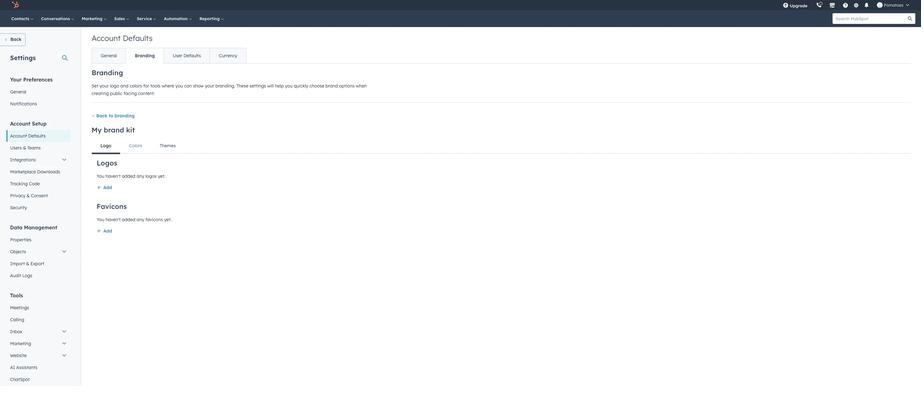 Task type: describe. For each thing, give the bounding box(es) containing it.
account for users & teams
[[10, 121, 30, 127]]

conversations
[[41, 16, 71, 21]]

calling icon button
[[814, 1, 825, 9]]

tab list containing logo
[[92, 138, 912, 154]]

tools element
[[6, 292, 71, 386]]

2 vertical spatial account
[[10, 133, 27, 139]]

preferences
[[23, 77, 53, 83]]

properties link
[[6, 234, 71, 246]]

logos
[[97, 159, 117, 168]]

tracking code link
[[6, 178, 71, 190]]

tracking code
[[10, 181, 40, 187]]

data management element
[[6, 224, 71, 282]]

meetings
[[10, 305, 29, 311]]

notifications button
[[862, 0, 873, 10]]

logs
[[22, 273, 32, 279]]

service link
[[133, 10, 160, 27]]

help image
[[843, 3, 849, 9]]

calling
[[10, 317, 24, 323]]

currency link
[[210, 48, 246, 63]]

tools
[[10, 293, 23, 299]]

haven't for favicons
[[106, 217, 121, 223]]

data
[[10, 225, 22, 231]]

defaults for account defaults link at top
[[28, 133, 46, 139]]

account defaults link
[[6, 130, 71, 142]]

creating
[[92, 91, 109, 96]]

security
[[10, 205, 27, 211]]

chatspot link
[[6, 374, 71, 386]]

yet. for logos
[[158, 174, 165, 179]]

contacts link
[[8, 10, 37, 27]]

will
[[267, 83, 274, 89]]

branding link
[[126, 48, 164, 63]]

added for favicons
[[122, 217, 135, 223]]

branding.
[[216, 83, 235, 89]]

themes link
[[151, 138, 185, 153]]

add for logos
[[103, 185, 112, 191]]

settings link
[[853, 2, 861, 8]]

notifications
[[10, 101, 37, 107]]

menu containing pomatoes
[[779, 0, 914, 10]]

1 you from the left
[[176, 83, 183, 89]]

website
[[10, 353, 27, 359]]

properties
[[10, 237, 31, 243]]

automation
[[164, 16, 189, 21]]

import & export
[[10, 261, 44, 267]]

marketplaces button
[[826, 0, 840, 10]]

currency
[[219, 53, 237, 59]]

& for export
[[26, 261, 29, 267]]

0 vertical spatial account defaults
[[92, 33, 153, 43]]

objects button
[[6, 246, 71, 258]]

consent
[[31, 193, 48, 199]]

kit
[[126, 126, 135, 135]]

code
[[29, 181, 40, 187]]

calling icon image
[[817, 3, 823, 8]]

audit
[[10, 273, 21, 279]]

reporting
[[200, 16, 221, 21]]

account defaults inside account setup "element"
[[10, 133, 46, 139]]

account setup
[[10, 121, 47, 127]]

my
[[92, 126, 102, 135]]

import & export link
[[6, 258, 71, 270]]

navigation containing general
[[92, 48, 247, 64]]

haven't for logos
[[106, 174, 121, 179]]

back for back to branding
[[96, 113, 107, 119]]

search button
[[905, 13, 916, 24]]

tyler black image
[[878, 2, 883, 8]]

meetings link
[[6, 302, 71, 314]]

contacts
[[11, 16, 30, 21]]

audit logs link
[[6, 270, 71, 282]]

ai assistants link
[[6, 362, 71, 374]]

import
[[10, 261, 25, 267]]

marketplace
[[10, 169, 36, 175]]

for
[[143, 83, 149, 89]]

colors
[[130, 83, 142, 89]]

service
[[137, 16, 153, 21]]

yet. for favicons
[[164, 217, 172, 223]]

Search HubSpot search field
[[833, 13, 910, 24]]

these
[[237, 83, 249, 89]]

setup
[[32, 121, 47, 127]]

logos
[[146, 174, 157, 179]]

teams
[[27, 145, 41, 151]]

pomatoes button
[[874, 0, 914, 10]]

general for your
[[10, 89, 26, 95]]

notifications image
[[864, 3, 870, 9]]

hubspot link
[[8, 1, 24, 9]]

calling link
[[6, 314, 71, 326]]

where
[[162, 83, 174, 89]]

ai assistants
[[10, 365, 37, 371]]

& for teams
[[23, 145, 26, 151]]

users
[[10, 145, 22, 151]]

choose
[[310, 83, 325, 89]]

user
[[173, 53, 182, 59]]

options
[[339, 83, 355, 89]]

account for branding
[[92, 33, 121, 43]]

privacy & consent link
[[6, 190, 71, 202]]

inbox button
[[6, 326, 71, 338]]

sales
[[114, 16, 126, 21]]

marketing inside button
[[10, 341, 31, 347]]

reporting link
[[196, 10, 228, 27]]

settings
[[10, 54, 36, 62]]

brand inside set your logo and colors for tools where you can show your branding. these settings will help you quickly choose brand options when creating public facing content.
[[326, 83, 338, 89]]

show
[[193, 83, 204, 89]]

logo link
[[92, 138, 120, 154]]

general link for defaults
[[92, 48, 126, 63]]

back to branding
[[96, 113, 135, 119]]

public
[[110, 91, 123, 96]]

0 vertical spatial defaults
[[123, 33, 153, 43]]



Task type: vqa. For each thing, say whether or not it's contained in the screenshot.
Branding inside the NAVIGATION
yes



Task type: locate. For each thing, give the bounding box(es) containing it.
marketing link
[[78, 10, 111, 27]]

1 horizontal spatial general
[[101, 53, 117, 59]]

you for favicons
[[97, 217, 104, 223]]

1 vertical spatial account defaults
[[10, 133, 46, 139]]

colors link
[[120, 138, 151, 153]]

1 vertical spatial account
[[10, 121, 30, 127]]

add for favicons
[[103, 228, 112, 234]]

any left logos
[[137, 174, 144, 179]]

and
[[121, 83, 129, 89]]

0 horizontal spatial account defaults
[[10, 133, 46, 139]]

general inside navigation
[[101, 53, 117, 59]]

privacy
[[10, 193, 25, 199]]

2 you from the left
[[285, 83, 293, 89]]

pomatoes
[[885, 3, 904, 8]]

0 vertical spatial add
[[103, 185, 112, 191]]

branding up logo
[[92, 68, 123, 77]]

account
[[92, 33, 121, 43], [10, 121, 30, 127], [10, 133, 27, 139]]

0 vertical spatial back
[[10, 37, 21, 42]]

1 horizontal spatial brand
[[326, 83, 338, 89]]

branding
[[115, 113, 135, 119]]

1 vertical spatial add
[[103, 228, 112, 234]]

you
[[97, 174, 104, 179], [97, 217, 104, 223]]

yet. right favicons in the left of the page
[[164, 217, 172, 223]]

2 vertical spatial &
[[26, 261, 29, 267]]

conversations link
[[37, 10, 78, 27]]

1 vertical spatial general link
[[6, 86, 71, 98]]

logo
[[100, 143, 111, 149]]

marketplaces image
[[830, 3, 836, 9]]

favicons
[[97, 202, 127, 211]]

tab list
[[92, 138, 912, 154]]

ai
[[10, 365, 15, 371]]

1 add from the top
[[103, 185, 112, 191]]

user defaults
[[173, 53, 201, 59]]

your
[[100, 83, 109, 89], [205, 83, 214, 89]]

haven't
[[106, 174, 121, 179], [106, 217, 121, 223]]

menu item
[[813, 0, 814, 10]]

added
[[122, 174, 135, 179], [122, 217, 135, 223]]

favicons
[[146, 217, 163, 223]]

menu
[[779, 0, 914, 10]]

back inside 'link'
[[10, 37, 21, 42]]

0 horizontal spatial back
[[10, 37, 21, 42]]

defaults up users & teams link
[[28, 133, 46, 139]]

to
[[109, 113, 113, 119]]

account defaults down the sales link
[[92, 33, 153, 43]]

defaults inside the user defaults link
[[184, 53, 201, 59]]

general for account
[[101, 53, 117, 59]]

account up users
[[10, 133, 27, 139]]

1 vertical spatial yet.
[[164, 217, 172, 223]]

defaults for the user defaults link
[[184, 53, 201, 59]]

brand down back to branding button in the left top of the page
[[104, 126, 124, 135]]

general down your at top
[[10, 89, 26, 95]]

2 add button from the top
[[97, 227, 112, 236]]

marketplace downloads link
[[6, 166, 71, 178]]

privacy & consent
[[10, 193, 48, 199]]

assistants
[[16, 365, 37, 371]]

0 vertical spatial brand
[[326, 83, 338, 89]]

quickly
[[294, 83, 309, 89]]

data management
[[10, 225, 57, 231]]

content.
[[138, 91, 155, 96]]

inbox
[[10, 329, 22, 335]]

defaults inside account defaults link
[[28, 133, 46, 139]]

& right users
[[23, 145, 26, 151]]

add down favicons
[[103, 228, 112, 234]]

branding up for
[[135, 53, 155, 59]]

general up logo
[[101, 53, 117, 59]]

you right 'help' on the top of page
[[285, 83, 293, 89]]

0 vertical spatial marketing
[[82, 16, 104, 21]]

your up the creating
[[100, 83, 109, 89]]

defaults
[[123, 33, 153, 43], [184, 53, 201, 59], [28, 133, 46, 139]]

general link for preferences
[[6, 86, 71, 98]]

branding inside navigation
[[135, 53, 155, 59]]

logo
[[110, 83, 119, 89]]

1 vertical spatial back
[[96, 113, 107, 119]]

haven't down favicons
[[106, 217, 121, 223]]

chatspot
[[10, 377, 30, 383]]

0 vertical spatial yet.
[[158, 174, 165, 179]]

general inside your preferences element
[[10, 89, 26, 95]]

downloads
[[37, 169, 60, 175]]

2 any from the top
[[137, 217, 144, 223]]

management
[[24, 225, 57, 231]]

add button down favicons
[[97, 227, 112, 236]]

1 horizontal spatial back
[[96, 113, 107, 119]]

you down logos
[[97, 174, 104, 179]]

1 horizontal spatial marketing
[[82, 16, 104, 21]]

defaults right user
[[184, 53, 201, 59]]

brand right "choose"
[[326, 83, 338, 89]]

back link
[[0, 33, 25, 46]]

set your logo and colors for tools where you can show your branding. these settings will help you quickly choose brand options when creating public facing content.
[[92, 83, 367, 96]]

marketing left sales
[[82, 16, 104, 21]]

yet.
[[158, 174, 165, 179], [164, 217, 172, 223]]

1 vertical spatial brand
[[104, 126, 124, 135]]

account defaults
[[92, 33, 153, 43], [10, 133, 46, 139]]

0 vertical spatial add button
[[97, 184, 112, 192]]

0 horizontal spatial branding
[[92, 68, 123, 77]]

colors
[[129, 143, 142, 149]]

1 horizontal spatial account defaults
[[92, 33, 153, 43]]

1 added from the top
[[122, 174, 135, 179]]

add
[[103, 185, 112, 191], [103, 228, 112, 234]]

1 vertical spatial any
[[137, 217, 144, 223]]

1 haven't from the top
[[106, 174, 121, 179]]

you haven't added any logos yet.
[[97, 174, 165, 179]]

1 your from the left
[[100, 83, 109, 89]]

notifications link
[[6, 98, 71, 110]]

0 vertical spatial branding
[[135, 53, 155, 59]]

1 horizontal spatial your
[[205, 83, 214, 89]]

your preferences
[[10, 77, 53, 83]]

user defaults link
[[164, 48, 210, 63]]

0 vertical spatial &
[[23, 145, 26, 151]]

2 haven't from the top
[[106, 217, 121, 223]]

1 vertical spatial marketing
[[10, 341, 31, 347]]

1 horizontal spatial general link
[[92, 48, 126, 63]]

added down favicons
[[122, 217, 135, 223]]

sales link
[[111, 10, 133, 27]]

1 vertical spatial defaults
[[184, 53, 201, 59]]

you haven't added any favicons yet.
[[97, 217, 172, 223]]

facing
[[124, 91, 137, 96]]

upgrade image
[[783, 3, 789, 9]]

add button for logos
[[97, 184, 112, 192]]

any for logos
[[137, 174, 144, 179]]

back for back
[[10, 37, 21, 42]]

account defaults up users & teams
[[10, 133, 46, 139]]

security link
[[6, 202, 71, 214]]

back
[[10, 37, 21, 42], [96, 113, 107, 119]]

back up settings
[[10, 37, 21, 42]]

settings image
[[854, 3, 860, 8]]

defaults up the branding link
[[123, 33, 153, 43]]

1 vertical spatial haven't
[[106, 217, 121, 223]]

integrations button
[[6, 154, 71, 166]]

0 vertical spatial any
[[137, 174, 144, 179]]

you
[[176, 83, 183, 89], [285, 83, 293, 89]]

automation link
[[160, 10, 196, 27]]

any left favicons in the left of the page
[[137, 217, 144, 223]]

added left logos
[[122, 174, 135, 179]]

0 horizontal spatial general
[[10, 89, 26, 95]]

website button
[[6, 350, 71, 362]]

you down favicons
[[97, 217, 104, 223]]

add up favicons
[[103, 185, 112, 191]]

haven't down logos
[[106, 174, 121, 179]]

& right "privacy"
[[27, 193, 30, 199]]

back to branding button
[[92, 113, 135, 119]]

hubspot image
[[11, 1, 19, 9]]

0 horizontal spatial general link
[[6, 86, 71, 98]]

your
[[10, 77, 22, 83]]

1 vertical spatial added
[[122, 217, 135, 223]]

integrations
[[10, 157, 36, 163]]

0 horizontal spatial defaults
[[28, 133, 46, 139]]

users & teams link
[[6, 142, 71, 154]]

0 horizontal spatial brand
[[104, 126, 124, 135]]

1 vertical spatial general
[[10, 89, 26, 95]]

back left "to"
[[96, 113, 107, 119]]

0 vertical spatial general
[[101, 53, 117, 59]]

2 added from the top
[[122, 217, 135, 223]]

& left the export
[[26, 261, 29, 267]]

search image
[[909, 16, 913, 21]]

you left can at the left
[[176, 83, 183, 89]]

navigation
[[92, 48, 247, 64]]

2 you from the top
[[97, 217, 104, 223]]

any for favicons
[[137, 217, 144, 223]]

marketing up website
[[10, 341, 31, 347]]

0 vertical spatial haven't
[[106, 174, 121, 179]]

0 horizontal spatial your
[[100, 83, 109, 89]]

themes
[[160, 143, 176, 149]]

account down marketing link
[[92, 33, 121, 43]]

account setup element
[[6, 120, 71, 214]]

& inside data management element
[[26, 261, 29, 267]]

upgrade
[[790, 3, 808, 8]]

tools
[[151, 83, 161, 89]]

any
[[137, 174, 144, 179], [137, 217, 144, 223]]

set
[[92, 83, 98, 89]]

users & teams
[[10, 145, 41, 151]]

you for logos
[[97, 174, 104, 179]]

audit logs
[[10, 273, 32, 279]]

export
[[30, 261, 44, 267]]

1 you from the top
[[97, 174, 104, 179]]

2 add from the top
[[103, 228, 112, 234]]

added for logos
[[122, 174, 135, 179]]

add button up favicons
[[97, 184, 112, 192]]

account left setup
[[10, 121, 30, 127]]

your preferences element
[[6, 76, 71, 110]]

general
[[101, 53, 117, 59], [10, 89, 26, 95]]

1 horizontal spatial you
[[285, 83, 293, 89]]

0 vertical spatial account
[[92, 33, 121, 43]]

0 vertical spatial general link
[[92, 48, 126, 63]]

0 vertical spatial added
[[122, 174, 135, 179]]

1 add button from the top
[[97, 184, 112, 192]]

2 your from the left
[[205, 83, 214, 89]]

when
[[356, 83, 367, 89]]

1 any from the top
[[137, 174, 144, 179]]

& for consent
[[27, 193, 30, 199]]

help button
[[841, 0, 852, 10]]

your right show
[[205, 83, 214, 89]]

0 horizontal spatial marketing
[[10, 341, 31, 347]]

0 vertical spatial you
[[97, 174, 104, 179]]

add button for favicons
[[97, 227, 112, 236]]

general link
[[92, 48, 126, 63], [6, 86, 71, 98]]

general link down preferences
[[6, 86, 71, 98]]

1 vertical spatial you
[[97, 217, 104, 223]]

add button
[[97, 184, 112, 192], [97, 227, 112, 236]]

my brand kit
[[92, 126, 135, 135]]

can
[[184, 83, 192, 89]]

0 horizontal spatial you
[[176, 83, 183, 89]]

2 vertical spatial defaults
[[28, 133, 46, 139]]

yet. right logos
[[158, 174, 165, 179]]

1 vertical spatial add button
[[97, 227, 112, 236]]

marketing
[[82, 16, 104, 21], [10, 341, 31, 347]]

objects
[[10, 249, 26, 255]]

general link up logo
[[92, 48, 126, 63]]

1 horizontal spatial branding
[[135, 53, 155, 59]]

tracking
[[10, 181, 28, 187]]

1 horizontal spatial defaults
[[123, 33, 153, 43]]

1 vertical spatial &
[[27, 193, 30, 199]]

1 vertical spatial branding
[[92, 68, 123, 77]]

2 horizontal spatial defaults
[[184, 53, 201, 59]]



